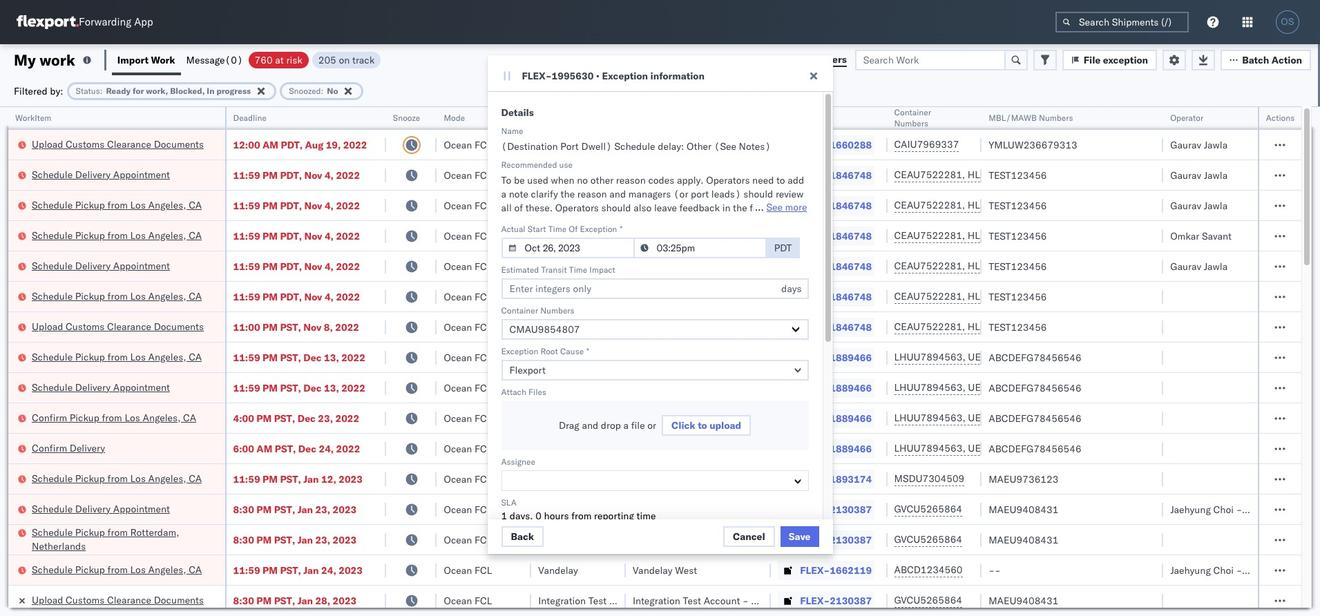 Task type: describe. For each thing, give the bounding box(es) containing it.
6:00 am pst, dec 24, 2022
[[233, 443, 360, 455]]

6 11:59 from the top
[[233, 351, 260, 364]]

4 abcdefg78456546 from the top
[[989, 443, 1082, 455]]

6 test123456 from the top
[[989, 321, 1047, 333]]

7 11:59 from the top
[[233, 382, 260, 394]]

2 maeu9408431 from the top
[[989, 534, 1059, 546]]

actions
[[1267, 113, 1295, 123]]

these.
[[526, 202, 553, 214]]

estimated transit time impact
[[501, 265, 616, 275]]

2 vertical spatial 23,
[[315, 534, 330, 546]]

11:00
[[233, 321, 260, 333]]

port
[[561, 140, 579, 153]]

3 clearance from the top
[[107, 594, 151, 606]]

delivery inside button
[[70, 442, 105, 454]]

1 horizontal spatial --
[[989, 564, 1001, 577]]

9 fcl from the top
[[475, 382, 492, 394]]

schedule delivery appointment link for 2nd schedule delivery appointment button from the bottom of the page
[[32, 380, 170, 394]]

19,
[[326, 139, 341, 151]]

3 flex-1889466 from the top
[[801, 412, 872, 425]]

from for third schedule pickup from los angeles, ca link from the top
[[108, 290, 128, 302]]

pst, up "11:59 pm pst, jan 24, 2023"
[[274, 534, 295, 546]]

6 flex-1846748 from the top
[[801, 321, 872, 333]]

5 hlxu6269489, from the top
[[968, 290, 1039, 303]]

schedule pickup from los angeles, ca for first schedule pickup from los angeles, ca link from the bottom
[[32, 564, 202, 576]]

status : ready for work, blocked, in progress
[[76, 85, 251, 96]]

documents for third upload customs clearance documents link
[[154, 594, 204, 606]]

import work
[[117, 54, 175, 66]]

5 flex-1846748 from the top
[[801, 291, 872, 303]]

3 upload customs clearance documents link from the top
[[32, 593, 204, 607]]

3 8:30 from the top
[[233, 595, 254, 607]]

schedule delivery appointment link for 4th schedule delivery appointment button from the top
[[32, 502, 170, 516]]

pst, up '8:30 pm pst, jan 28, 2023' on the left of the page
[[280, 564, 301, 577]]

progress
[[217, 85, 251, 96]]

click to upload
[[672, 420, 742, 432]]

click
[[672, 420, 696, 432]]

2 8:30 pm pst, jan 23, 2023 from the top
[[233, 534, 357, 546]]

confirm delivery
[[32, 442, 105, 454]]

agent
[[1295, 503, 1321, 516]]

transit
[[541, 265, 567, 275]]

1 8:30 pm pst, jan 23, 2023 from the top
[[233, 503, 357, 516]]

jan down 11:59 pm pst, jan 12, 2023
[[298, 503, 313, 516]]

12 ocean fcl from the top
[[444, 473, 492, 486]]

2 schedule delivery appointment button from the top
[[32, 259, 170, 274]]

ca for confirm pickup from los angeles, ca 'link'
[[183, 412, 196, 424]]

1 8:30 from the top
[[233, 503, 254, 516]]

jan up "11:59 pm pst, jan 24, 2023"
[[298, 534, 313, 546]]

vandelay for vandelay
[[539, 564, 578, 577]]

2 4, from the top
[[325, 199, 334, 212]]

2 fcl from the top
[[475, 169, 492, 181]]

upload for 2nd upload customs clearance documents link from the top of the page
[[32, 320, 63, 333]]

uetu5238478 for schedule pickup from los angeles, ca
[[969, 351, 1036, 364]]

3 flex-1846748 from the top
[[801, 230, 872, 242]]

0 vertical spatial exception
[[602, 70, 648, 82]]

1 horizontal spatial *
[[620, 224, 623, 234]]

8 11:59 from the top
[[233, 473, 260, 486]]

4 fcl from the top
[[475, 230, 492, 242]]

1 4, from the top
[[325, 169, 334, 181]]

4 hlxu8034992 from the top
[[1041, 260, 1109, 272]]

need
[[753, 174, 774, 187]]

abcd1234560
[[895, 564, 963, 576]]

import work button
[[112, 44, 181, 75]]

snoozed
[[289, 85, 321, 96]]

4 resize handle column header from the left
[[515, 107, 532, 616]]

13, for schedule delivery appointment
[[324, 382, 339, 394]]

no
[[327, 85, 338, 96]]

attach
[[501, 387, 527, 397]]

8 fcl from the top
[[475, 351, 492, 364]]

0 vertical spatial operators
[[707, 174, 750, 187]]

port
[[691, 188, 709, 200]]

customs for second upload customs clearance documents button
[[66, 320, 105, 333]]

2 8:30 from the top
[[233, 534, 254, 546]]

batch action
[[1243, 54, 1303, 66]]

0 vertical spatial --
[[633, 139, 645, 151]]

back button
[[501, 527, 544, 547]]

jan left 28,
[[298, 595, 313, 607]]

1 jawla from the top
[[1204, 139, 1228, 151]]

4 lhuu7894563, from the top
[[895, 442, 966, 455]]

8 resize handle column header from the left
[[966, 107, 982, 616]]

work,
[[146, 85, 168, 96]]

4 4, from the top
[[325, 260, 334, 273]]

customs for first upload customs clearance documents button from the top of the page
[[66, 138, 105, 150]]

2 vertical spatial reason
[[592, 216, 621, 228]]

3 ocean fcl from the top
[[444, 199, 492, 212]]

lhuu7894563, for schedule delivery appointment
[[895, 382, 966, 394]]

nov for third schedule delivery appointment button from the bottom of the page
[[304, 260, 322, 273]]

(see
[[714, 140, 737, 153]]

7 resize handle column header from the left
[[871, 107, 888, 616]]

container numbers inside container numbers 'button'
[[895, 107, 932, 129]]

2023 up '8:30 pm pst, jan 28, 2023' on the left of the page
[[339, 564, 363, 577]]

batch
[[1243, 54, 1270, 66]]

and inside to be used when no other reason codes apply. operators need to add a note clarify the reason and managers (or port leads) should review all of these. operators should also leave feedback in the feedback do cument if additional reason codes are needed.
[[610, 188, 626, 200]]

1662119
[[830, 564, 872, 577]]

work
[[40, 50, 75, 69]]

schedule pickup from los angeles, ca for 3rd schedule pickup from los angeles, ca link from the bottom of the page
[[32, 351, 202, 363]]

client
[[539, 113, 561, 123]]

a inside to be used when no other reason codes apply. operators need to add a note clarify the reason and managers (or port leads) should review all of these. operators should also leave feedback in the feedback do cument if additional reason codes are needed.
[[501, 188, 507, 200]]

3 1889466 from the top
[[830, 412, 872, 425]]

3 gaurav from the top
[[1171, 199, 1202, 212]]

upload for 3rd upload customs clearance documents link from the bottom of the page
[[32, 138, 63, 150]]

to inside to be used when no other reason codes apply. operators need to add a note clarify the reason and managers (or port leads) should review all of these. operators should also leave feedback in the feedback do cument if additional reason codes are needed.
[[777, 174, 786, 187]]

1 11:59 pm pdt, nov 4, 2022 from the top
[[233, 169, 360, 181]]

3 integration test account - karl lagerfeld from the top
[[633, 595, 813, 607]]

recommended
[[501, 160, 557, 170]]

4 11:59 from the top
[[233, 260, 260, 273]]

3 ceau7522281, hlxu6269489, hlxu8034992 from the top
[[895, 229, 1109, 242]]

documents for 3rd upload customs clearance documents link from the bottom of the page
[[154, 138, 204, 150]]

ca for 1st schedule pickup from los angeles, ca link
[[189, 199, 202, 211]]

flexport
[[539, 139, 575, 151]]

2 gvcu5265864 from the top
[[895, 534, 963, 546]]

1 vertical spatial operators
[[556, 202, 599, 214]]

omkar savant
[[1171, 230, 1232, 242]]

see more button
[[767, 201, 808, 214]]

am for pst,
[[257, 443, 273, 455]]

ymluw236679313
[[989, 139, 1078, 151]]

4 uetu5238478 from the top
[[969, 442, 1036, 455]]

1 vertical spatial codes
[[624, 216, 650, 228]]

hours
[[544, 510, 569, 523]]

workitem button
[[8, 110, 211, 124]]

confirm delivery button
[[32, 441, 105, 456]]

schedule delivery appointment for 2nd schedule delivery appointment button from the bottom of the page
[[32, 381, 170, 394]]

3 schedule pickup from los angeles, ca link from the top
[[32, 289, 202, 303]]

3 test123456 from the top
[[989, 230, 1047, 242]]

MMM D, YYYY text field
[[501, 238, 635, 258]]

managers
[[629, 188, 671, 200]]

4:00 pm pst, dec 23, 2022
[[233, 412, 360, 425]]

•
[[596, 70, 600, 82]]

3 ceau7522281, from the top
[[895, 229, 966, 242]]

numbers for mbl/mawb numbers button
[[1039, 113, 1074, 123]]

pickup for second schedule pickup from los angeles, ca link from the bottom
[[75, 472, 105, 485]]

cancel button
[[724, 527, 775, 547]]

pickup for 3rd schedule pickup from los angeles, ca link from the bottom of the page
[[75, 351, 105, 363]]

file exception
[[1084, 54, 1149, 66]]

0 vertical spatial should
[[744, 188, 774, 200]]

from for second schedule pickup from los angeles, ca link from the bottom
[[108, 472, 128, 485]]

(destination
[[501, 140, 558, 153]]

omkar
[[1171, 230, 1200, 242]]

reset
[[744, 53, 770, 66]]

2023 down 12,
[[333, 503, 357, 516]]

16 ocean fcl from the top
[[444, 595, 492, 607]]

filtered by:
[[14, 85, 63, 97]]

5 11:59 from the top
[[233, 291, 260, 303]]

jan left 12,
[[304, 473, 319, 486]]

action
[[1272, 54, 1303, 66]]

documents for 2nd upload customs clearance documents link from the top of the page
[[154, 320, 204, 333]]

my work
[[14, 50, 75, 69]]

lhuu7894563, uetu5238478 for confirm pickup from los angeles, ca
[[895, 412, 1036, 424]]

vandelay west
[[633, 564, 698, 577]]

3 4, from the top
[[325, 230, 334, 242]]

1 hlxu6269489, from the top
[[968, 169, 1039, 181]]

0 vertical spatial codes
[[649, 174, 675, 187]]

4 schedule delivery appointment button from the top
[[32, 502, 170, 517]]

angeles, for 3rd schedule pickup from los angeles, ca link from the bottom of the page
[[148, 351, 186, 363]]

-- : -- -- text field
[[633, 238, 767, 258]]

(or
[[674, 188, 689, 200]]

filtered
[[14, 85, 47, 97]]

1 vertical spatial exception
[[580, 224, 617, 234]]

leave
[[655, 202, 677, 214]]

9 resize handle column header from the left
[[1147, 107, 1164, 616]]

11 resize handle column header from the left
[[1286, 107, 1302, 616]]

from for 1st schedule pickup from los angeles, ca link
[[108, 199, 128, 211]]

1 lagerfeld from the top
[[772, 503, 813, 516]]

pickup for the "schedule pickup from rotterdam, netherlands" 'link'
[[75, 526, 105, 539]]

2 hlxu8034992 from the top
[[1041, 199, 1109, 211]]

upload for third upload customs clearance documents link
[[32, 594, 63, 606]]

upload customs clearance documents for 2nd upload customs clearance documents link from the top of the page
[[32, 320, 204, 333]]

appointment for 2nd schedule delivery appointment button from the bottom of the page
[[113, 381, 170, 394]]

angeles, for 1st schedule pickup from los angeles, ca link
[[148, 199, 186, 211]]

1 ceau7522281, from the top
[[895, 169, 966, 181]]

0 vertical spatial reason
[[616, 174, 646, 187]]

4 jawla from the top
[[1204, 260, 1228, 273]]

6 ceau7522281, hlxu6269489, hlxu8034992 from the top
[[895, 321, 1109, 333]]

ca for 5th schedule pickup from los angeles, ca link from the bottom of the page
[[189, 229, 202, 242]]

pickup for 1st schedule pickup from los angeles, ca link
[[75, 199, 105, 211]]

ca for second schedule pickup from los angeles, ca link from the bottom
[[189, 472, 202, 485]]

jan up 28,
[[304, 564, 319, 577]]

exception
[[1104, 54, 1149, 66]]

time
[[637, 510, 656, 523]]

4 flex-1846748 from the top
[[801, 260, 872, 273]]

angeles, for second schedule pickup from los angeles, ca link from the bottom
[[148, 472, 186, 485]]

cause
[[560, 346, 584, 357]]

from for 3rd schedule pickup from los angeles, ca link from the bottom of the page
[[108, 351, 128, 363]]

flex-1660288
[[801, 139, 872, 151]]

2 upload customs clearance documents button from the top
[[32, 320, 204, 335]]

clearance for first upload customs clearance documents button from the top of the page
[[107, 138, 151, 150]]

schedule delivery appointment for third schedule delivery appointment button from the bottom of the page
[[32, 260, 170, 272]]

1846748 for third schedule delivery appointment button from the bottom of the page schedule delivery appointment link
[[830, 260, 872, 273]]

7 ocean fcl from the top
[[444, 321, 492, 333]]

lhuu7894563, for confirm pickup from los angeles, ca
[[895, 412, 966, 424]]

for
[[133, 85, 144, 96]]

1660288
[[830, 139, 872, 151]]

5 resize handle column header from the left
[[610, 107, 626, 616]]

pickup for confirm pickup from los angeles, ca 'link'
[[70, 412, 99, 424]]

1 vertical spatial reason
[[578, 188, 607, 200]]

2 flex-1846748 from the top
[[801, 199, 872, 212]]

5 4, from the top
[[325, 291, 334, 303]]

12:00
[[233, 139, 260, 151]]

jaehyung choi - test origin agent
[[1171, 503, 1321, 516]]

1 feedback from the left
[[680, 202, 720, 214]]

schedule pickup from rotterdam, netherlands button
[[32, 526, 207, 555]]

nov for 5th schedule pickup from los angeles, ca button from the bottom
[[304, 230, 322, 242]]

rotterdam,
[[130, 526, 179, 539]]

15 fcl from the top
[[475, 564, 492, 577]]

2 ceau7522281, hlxu6269489, hlxu8034992 from the top
[[895, 199, 1109, 211]]

2 vertical spatial exception
[[501, 346, 539, 357]]

from for the "schedule pickup from rotterdam, netherlands" 'link'
[[108, 526, 128, 539]]

needed.
[[669, 216, 704, 228]]

time for of
[[549, 224, 567, 234]]

760 at risk
[[255, 54, 303, 66]]

also
[[634, 202, 652, 214]]

pst, down 6:00 am pst, dec 24, 2022
[[280, 473, 301, 486]]

abcdefg78456546 for confirm pickup from los angeles, ca
[[989, 412, 1082, 425]]

app
[[134, 16, 153, 29]]

lhuu7894563, uetu5238478 for schedule pickup from los angeles, ca
[[895, 351, 1036, 364]]

in
[[723, 202, 731, 214]]

impact
[[590, 265, 616, 275]]

dwell)
[[582, 140, 612, 153]]

4 ocean fcl from the top
[[444, 230, 492, 242]]

2 ocean fcl from the top
[[444, 169, 492, 181]]

dec for schedule delivery appointment
[[304, 382, 322, 394]]

angeles, for first schedule pickup from los angeles, ca link from the bottom
[[148, 564, 186, 576]]

2 2130387 from the top
[[830, 534, 872, 546]]

3 jawla from the top
[[1204, 199, 1228, 212]]

appointment for 4th schedule delivery appointment button from the top
[[113, 503, 170, 515]]

my
[[14, 50, 36, 69]]

pickup for 5th schedule pickup from los angeles, ca link from the bottom of the page
[[75, 229, 105, 242]]

0 vertical spatial the
[[561, 188, 575, 200]]

3 lagerfeld from the top
[[772, 595, 813, 607]]

205 on track
[[318, 54, 375, 66]]

0
[[536, 510, 542, 523]]

pst, down 11:59 pm pst, jan 12, 2023
[[274, 503, 295, 516]]

... see more
[[755, 201, 808, 214]]

3 2130387 from the top
[[830, 595, 872, 607]]

upload customs clearance documents for third upload customs clearance documents link
[[32, 594, 204, 606]]

1 flex-1889466 from the top
[[801, 351, 872, 364]]

760
[[255, 54, 273, 66]]

1 gvcu5265864 from the top
[[895, 503, 963, 516]]

3 maeu9408431 from the top
[[989, 595, 1059, 607]]

Enter integers only number field
[[501, 279, 809, 299]]

other
[[687, 140, 712, 153]]

1846748 for 4th schedule delivery appointment button from the bottom of the page schedule delivery appointment link
[[830, 169, 872, 181]]

3 resize handle column header from the left
[[421, 107, 437, 616]]

abcdefg78456546 for schedule pickup from los angeles, ca
[[989, 351, 1082, 364]]

6 hlxu6269489, from the top
[[968, 321, 1039, 333]]

message (0)
[[186, 54, 243, 66]]

6 schedule pickup from los angeles, ca link from the top
[[32, 563, 202, 577]]

ca for first schedule pickup from los angeles, ca link from the bottom
[[189, 564, 202, 576]]



Task type: vqa. For each thing, say whether or not it's contained in the screenshot.


Task type: locate. For each thing, give the bounding box(es) containing it.
integration up vandelay west
[[633, 503, 681, 516]]

schedule delivery appointment link for third schedule delivery appointment button from the bottom of the page
[[32, 259, 170, 273]]

1 clearance from the top
[[107, 138, 151, 150]]

2 vertical spatial karl
[[752, 595, 769, 607]]

1 vertical spatial and
[[582, 420, 599, 432]]

2 upload customs clearance documents from the top
[[32, 320, 204, 333]]

11:59 pm pst, dec 13, 2022 up 4:00 pm pst, dec 23, 2022
[[233, 382, 366, 394]]

3 lhuu7894563, uetu5238478 from the top
[[895, 412, 1036, 424]]

2 integration from the top
[[633, 534, 681, 546]]

1 gaurav jawla from the top
[[1171, 139, 1228, 151]]

numbers up caiu7969337 on the top of the page
[[895, 118, 929, 129]]

1 vertical spatial upload
[[32, 320, 63, 333]]

1 horizontal spatial operators
[[707, 174, 750, 187]]

0 vertical spatial 24,
[[319, 443, 334, 455]]

nov for 4th schedule delivery appointment button from the bottom of the page
[[304, 169, 322, 181]]

0 vertical spatial *
[[620, 224, 623, 234]]

flex-2130387
[[801, 503, 872, 516], [801, 534, 872, 546], [801, 595, 872, 607]]

vandelay for vandelay west
[[633, 564, 673, 577]]

time left "of"
[[549, 224, 567, 234]]

sla 1 days, 0 hours from reporting time
[[501, 498, 656, 523]]

schedule pickup from rotterdam, netherlands
[[32, 526, 179, 553]]

8:30 up "11:59 pm pst, jan 24, 2023"
[[233, 534, 254, 546]]

lhuu7894563, for schedule pickup from los angeles, ca
[[895, 351, 966, 364]]

: left ready
[[100, 85, 103, 96]]

1 vertical spatial 8:30 pm pst, jan 23, 2023
[[233, 534, 357, 546]]

to right "reset"
[[772, 53, 781, 66]]

confirm for confirm delivery
[[32, 442, 67, 454]]

4 ceau7522281, from the top
[[895, 260, 966, 272]]

Search Shipments (/) text field
[[1056, 12, 1189, 32]]

exception right • on the left of the page
[[602, 70, 648, 82]]

2 test123456 from the top
[[989, 199, 1047, 212]]

1 schedule pickup from los angeles, ca button from the top
[[32, 198, 202, 213]]

import
[[117, 54, 149, 66]]

exception
[[602, 70, 648, 82], [580, 224, 617, 234], [501, 346, 539, 357]]

1 horizontal spatial numbers
[[895, 118, 929, 129]]

karl left save
[[752, 534, 769, 546]]

14 fcl from the top
[[475, 534, 492, 546]]

1 1889466 from the top
[[830, 351, 872, 364]]

23, for confirm pickup from los angeles, ca
[[318, 412, 333, 425]]

dec up 11:59 pm pst, jan 12, 2023
[[298, 443, 317, 455]]

nov for 4th schedule pickup from los angeles, ca button from the bottom
[[304, 291, 322, 303]]

vandelay left the west
[[633, 564, 673, 577]]

8:30 down 6:00
[[233, 503, 254, 516]]

0 horizontal spatial the
[[561, 188, 575, 200]]

maeu9736123
[[989, 473, 1059, 486]]

23, up 6:00 am pst, dec 24, 2022
[[318, 412, 333, 425]]

11:59 pm pst, dec 13, 2022 down 11:00 pm pst, nov 8, 2022
[[233, 351, 366, 364]]

schedule delivery appointment link for 4th schedule delivery appointment button from the bottom of the page
[[32, 168, 170, 181]]

5 fcl from the top
[[475, 260, 492, 273]]

1 integration from the top
[[633, 503, 681, 516]]

4 test123456 from the top
[[989, 260, 1047, 273]]

deadline button
[[226, 110, 372, 124]]

24, up 12,
[[319, 443, 334, 455]]

1889466
[[830, 351, 872, 364], [830, 382, 872, 394], [830, 412, 872, 425], [830, 443, 872, 455]]

abcdefg78456546 for schedule delivery appointment
[[989, 382, 1082, 394]]

angeles, for third schedule pickup from los angeles, ca link from the top
[[148, 290, 186, 302]]

ready
[[106, 85, 131, 96]]

karl up cancel button
[[752, 503, 769, 516]]

pst, up 4:00 pm pst, dec 23, 2022
[[280, 382, 301, 394]]

1 maeu9408431 from the top
[[989, 503, 1059, 516]]

from inside "sla 1 days, 0 hours from reporting time"
[[572, 510, 592, 523]]

ca for 3rd schedule pickup from los angeles, ca link from the bottom of the page
[[189, 351, 202, 363]]

exception left root
[[501, 346, 539, 357]]

container numbers up "cmau9854807"
[[501, 305, 575, 316]]

recommended use
[[501, 160, 573, 170]]

6 fcl from the top
[[475, 291, 492, 303]]

: for status
[[100, 85, 103, 96]]

upload
[[32, 138, 63, 150], [32, 320, 63, 333], [32, 594, 63, 606]]

os button
[[1272, 6, 1304, 38]]

pickup
[[75, 199, 105, 211], [75, 229, 105, 242], [75, 290, 105, 302], [75, 351, 105, 363], [70, 412, 99, 424], [75, 472, 105, 485], [75, 526, 105, 539], [75, 564, 105, 576]]

1 upload from the top
[[32, 138, 63, 150]]

flex-2130387 down 'flex-1662119' on the bottom right of page
[[801, 595, 872, 607]]

1 horizontal spatial feedback
[[750, 202, 791, 214]]

flex-2130387 down flex-1893174
[[801, 503, 872, 516]]

no
[[577, 174, 588, 187]]

notes)
[[739, 140, 771, 153]]

0 vertical spatial 2130387
[[830, 503, 872, 516]]

0 horizontal spatial a
[[501, 188, 507, 200]]

root
[[541, 346, 558, 357]]

8:30
[[233, 503, 254, 516], [233, 534, 254, 546], [233, 595, 254, 607]]

12,
[[321, 473, 336, 486]]

1 vertical spatial integration test account - karl lagerfeld
[[633, 534, 813, 546]]

snooze
[[393, 113, 420, 123]]

2 vertical spatial account
[[704, 595, 740, 607]]

1 karl from the top
[[752, 503, 769, 516]]

2 vertical spatial lagerfeld
[[772, 595, 813, 607]]

24,
[[319, 443, 334, 455], [321, 564, 336, 577]]

1 horizontal spatial vandelay
[[633, 564, 673, 577]]

1 horizontal spatial should
[[744, 188, 774, 200]]

1 vertical spatial to
[[777, 174, 786, 187]]

4 schedule pickup from los angeles, ca button from the top
[[32, 350, 202, 365]]

am right 12:00
[[263, 139, 279, 151]]

schedule inside schedule pickup from rotterdam, netherlands
[[32, 526, 73, 539]]

4 ceau7522281, hlxu6269489, hlxu8034992 from the top
[[895, 260, 1109, 272]]

3 1846748 from the top
[[830, 230, 872, 242]]

0 horizontal spatial container numbers
[[501, 305, 575, 316]]

3 fcl from the top
[[475, 199, 492, 212]]

reset to default filters
[[744, 53, 847, 66]]

appointment for third schedule delivery appointment button from the bottom of the page
[[113, 260, 170, 272]]

track
[[352, 54, 375, 66]]

1 horizontal spatial container
[[895, 107, 932, 117]]

-- left delay:
[[633, 139, 645, 151]]

0 horizontal spatial operators
[[556, 202, 599, 214]]

0 vertical spatial 8:30 pm pst, jan 23, 2023
[[233, 503, 357, 516]]

dec for schedule pickup from los angeles, ca
[[304, 351, 322, 364]]

container inside container numbers 'button'
[[895, 107, 932, 117]]

numbers up "cmau9854807"
[[541, 305, 575, 316]]

1 fcl from the top
[[475, 139, 492, 151]]

operators up additional
[[556, 202, 599, 214]]

nov
[[304, 169, 322, 181], [304, 199, 322, 212], [304, 230, 322, 242], [304, 260, 322, 273], [304, 291, 322, 303], [304, 321, 322, 333]]

3 gaurav jawla from the top
[[1171, 199, 1228, 212]]

3 lhuu7894563, from the top
[[895, 412, 966, 424]]

numbers inside 'button'
[[895, 118, 929, 129]]

12 fcl from the top
[[475, 473, 492, 486]]

file
[[1084, 54, 1101, 66]]

1846748 for 5th schedule pickup from los angeles, ca link from the bottom of the page
[[830, 230, 872, 242]]

1 vertical spatial 2130387
[[830, 534, 872, 546]]

lagerfeld right cancel on the right of page
[[772, 534, 813, 546]]

numbers for container numbers 'button'
[[895, 118, 929, 129]]

pst, down "11:59 pm pst, jan 24, 2023"
[[274, 595, 295, 607]]

0 vertical spatial upload
[[32, 138, 63, 150]]

3 11:59 from the top
[[233, 230, 260, 242]]

hlxu6269489,
[[968, 169, 1039, 181], [968, 199, 1039, 211], [968, 229, 1039, 242], [968, 260, 1039, 272], [968, 290, 1039, 303], [968, 321, 1039, 333]]

5 schedule pickup from los angeles, ca button from the top
[[32, 472, 202, 487]]

pst, down 11:00 pm pst, nov 8, 2022
[[280, 351, 301, 364]]

1 vertical spatial lagerfeld
[[772, 534, 813, 546]]

1 vertical spatial should
[[602, 202, 631, 214]]

4 1846748 from the top
[[830, 260, 872, 273]]

feedback down port at the top right of the page
[[680, 202, 720, 214]]

1 2130387 from the top
[[830, 503, 872, 516]]

0 horizontal spatial --
[[633, 139, 645, 151]]

in
[[207, 85, 215, 96]]

: for snoozed
[[321, 85, 324, 96]]

13, for schedule pickup from los angeles, ca
[[324, 351, 339, 364]]

gvcu5265864 up abcd1234560
[[895, 534, 963, 546]]

0 vertical spatial 13,
[[324, 351, 339, 364]]

3 gvcu5265864 from the top
[[895, 594, 963, 607]]

container numbers up caiu7969337 on the top of the page
[[895, 107, 932, 129]]

6 schedule pickup from los angeles, ca from the top
[[32, 564, 202, 576]]

and down other
[[610, 188, 626, 200]]

to
[[772, 53, 781, 66], [777, 174, 786, 187], [698, 420, 708, 432]]

gvcu5265864 down msdu7304509
[[895, 503, 963, 516]]

at
[[275, 54, 284, 66]]

0 vertical spatial integration
[[633, 503, 681, 516]]

4 hlxu6269489, from the top
[[968, 260, 1039, 272]]

2 vertical spatial flex-2130387
[[801, 595, 872, 607]]

schedule pickup from los angeles, ca for 5th schedule pickup from los angeles, ca link from the bottom of the page
[[32, 229, 202, 242]]

1 vertical spatial time
[[569, 265, 588, 275]]

start
[[528, 224, 546, 234]]

from for confirm pickup from los angeles, ca 'link'
[[102, 412, 122, 424]]

note
[[509, 188, 529, 200]]

0 vertical spatial maeu9408431
[[989, 503, 1059, 516]]

0 vertical spatial name
[[563, 113, 585, 123]]

2 lagerfeld from the top
[[772, 534, 813, 546]]

1 1846748 from the top
[[830, 169, 872, 181]]

0 vertical spatial 23,
[[318, 412, 333, 425]]

1 vertical spatial account
[[704, 534, 740, 546]]

1 schedule pickup from los angeles, ca link from the top
[[32, 198, 202, 212]]

13, up 4:00 pm pst, dec 23, 2022
[[324, 382, 339, 394]]

feedback
[[680, 202, 720, 214], [750, 202, 791, 214]]

5 test123456 from the top
[[989, 291, 1047, 303]]

1 vertical spatial name
[[501, 126, 523, 136]]

the
[[561, 188, 575, 200], [733, 202, 748, 214]]

0 vertical spatial am
[[263, 139, 279, 151]]

integration test account - karl lagerfeld down the west
[[633, 595, 813, 607]]

1 flex-2130387 from the top
[[801, 503, 872, 516]]

bosch
[[539, 169, 566, 181], [633, 169, 660, 181], [539, 199, 566, 212], [633, 199, 660, 212], [539, 230, 566, 242], [633, 230, 660, 242], [539, 260, 566, 273], [633, 260, 660, 273], [539, 291, 566, 303], [633, 291, 660, 303], [539, 321, 566, 333], [633, 321, 660, 333], [539, 351, 566, 364], [633, 351, 660, 364], [539, 382, 566, 394], [633, 382, 660, 394], [539, 412, 566, 425], [633, 412, 660, 425], [539, 443, 566, 455], [633, 443, 660, 455]]

9 11:59 from the top
[[233, 564, 260, 577]]

pickup inside schedule pickup from rotterdam, netherlands
[[75, 526, 105, 539]]

dec for confirm pickup from los angeles, ca
[[298, 412, 316, 425]]

11:59 pm pst, dec 13, 2022 for schedule pickup from los angeles, ca
[[233, 351, 366, 364]]

24, up 28,
[[321, 564, 336, 577]]

1 vertical spatial confirm
[[32, 442, 67, 454]]

dec up 6:00 am pst, dec 24, 2022
[[298, 412, 316, 425]]

1 schedule delivery appointment link from the top
[[32, 168, 170, 181]]

2 vertical spatial documents
[[154, 594, 204, 606]]

numbers up ymluw236679313
[[1039, 113, 1074, 123]]

205
[[318, 54, 336, 66]]

5 11:59 pm pdt, nov 4, 2022 from the top
[[233, 291, 360, 303]]

angeles, inside 'link'
[[143, 412, 181, 424]]

a down to
[[501, 188, 507, 200]]

additional
[[545, 216, 589, 228]]

fcl
[[475, 139, 492, 151], [475, 169, 492, 181], [475, 199, 492, 212], [475, 230, 492, 242], [475, 260, 492, 273], [475, 291, 492, 303], [475, 321, 492, 333], [475, 351, 492, 364], [475, 382, 492, 394], [475, 412, 492, 425], [475, 443, 492, 455], [475, 473, 492, 486], [475, 503, 492, 516], [475, 534, 492, 546], [475, 564, 492, 577], [475, 595, 492, 607]]

2 resize handle column header from the left
[[370, 107, 386, 616]]

schedule pickup from los angeles, ca for 1st schedule pickup from los angeles, ca link
[[32, 199, 202, 211]]

0 vertical spatial confirm
[[32, 412, 67, 424]]

2 vertical spatial upload
[[32, 594, 63, 606]]

ceau7522281,
[[895, 169, 966, 181], [895, 199, 966, 211], [895, 229, 966, 242], [895, 260, 966, 272], [895, 290, 966, 303], [895, 321, 966, 333]]

vandelay
[[539, 564, 578, 577], [633, 564, 673, 577]]

* left are
[[620, 224, 623, 234]]

1 integration test account - karl lagerfeld from the top
[[633, 503, 813, 516]]

2023 up "11:59 pm pst, jan 24, 2023"
[[333, 534, 357, 546]]

by:
[[50, 85, 63, 97]]

time down mmm d, yyyy text field
[[569, 265, 588, 275]]

appointment for 4th schedule delivery appointment button from the bottom of the page
[[113, 168, 170, 181]]

1 vertical spatial 13,
[[324, 382, 339, 394]]

13 ocean fcl from the top
[[444, 503, 492, 516]]

or
[[648, 420, 657, 432]]

more
[[786, 201, 808, 214]]

(0)
[[225, 54, 243, 66]]

1846748
[[830, 169, 872, 181], [830, 199, 872, 212], [830, 230, 872, 242], [830, 260, 872, 273], [830, 291, 872, 303], [830, 321, 872, 333]]

confirm inside 'link'
[[32, 412, 67, 424]]

the right in
[[733, 202, 748, 214]]

3 flex-2130387 from the top
[[801, 595, 872, 607]]

forwarding
[[79, 16, 132, 29]]

flex-2130387 up 'flex-1662119' on the bottom right of page
[[801, 534, 872, 546]]

* right cause
[[587, 346, 590, 357]]

4 gaurav from the top
[[1171, 260, 1202, 273]]

1 vertical spatial upload customs clearance documents
[[32, 320, 204, 333]]

appointment
[[113, 168, 170, 181], [113, 260, 170, 272], [113, 381, 170, 394], [113, 503, 170, 515]]

6 resize handle column header from the left
[[755, 107, 771, 616]]

gvcu5265864 down abcd1234560
[[895, 594, 963, 607]]

reason down no
[[578, 188, 607, 200]]

Flexport text field
[[501, 360, 809, 381]]

1 13, from the top
[[324, 351, 339, 364]]

2 schedule pickup from los angeles, ca button from the top
[[32, 228, 202, 244]]

2 vertical spatial integration test account - karl lagerfeld
[[633, 595, 813, 607]]

0 vertical spatial 11:59 pm pst, dec 13, 2022
[[233, 351, 366, 364]]

schedule pickup from rotterdam, netherlands link
[[32, 526, 207, 553]]

used
[[528, 174, 549, 187]]

integration test account - karl lagerfeld up the west
[[633, 534, 813, 546]]

2023 right 12,
[[339, 473, 363, 486]]

codes down "also"
[[624, 216, 650, 228]]

3 upload customs clearance documents from the top
[[32, 594, 204, 606]]

: left no
[[321, 85, 324, 96]]

5 ceau7522281, from the top
[[895, 290, 966, 303]]

to right click
[[698, 420, 708, 432]]

1 upload customs clearance documents link from the top
[[32, 137, 204, 151]]

operator
[[1171, 113, 1204, 123]]

0 vertical spatial integration test account - karl lagerfeld
[[633, 503, 813, 516]]

4 schedule delivery appointment link from the top
[[32, 502, 170, 516]]

a
[[501, 188, 507, 200], [624, 420, 629, 432]]

1 vertical spatial maeu9408431
[[989, 534, 1059, 546]]

flex-1660288 button
[[778, 135, 875, 154], [778, 135, 875, 154]]

jawla
[[1204, 139, 1228, 151], [1204, 169, 1228, 181], [1204, 199, 1228, 212], [1204, 260, 1228, 273]]

pdt
[[775, 242, 792, 254]]

2130387 down "1662119"
[[830, 595, 872, 607]]

los inside 'link'
[[125, 412, 140, 424]]

0 vertical spatial container
[[895, 107, 932, 117]]

to for upload
[[698, 420, 708, 432]]

schedule pickup from los angeles, ca for second schedule pickup from los angeles, ca link from the bottom
[[32, 472, 202, 485]]

6 ocean fcl from the top
[[444, 291, 492, 303]]

2 11:59 from the top
[[233, 199, 260, 212]]

0 horizontal spatial name
[[501, 126, 523, 136]]

schedule delivery appointment for 4th schedule delivery appointment button from the bottom of the page
[[32, 168, 170, 181]]

0 vertical spatial documents
[[154, 138, 204, 150]]

batch action button
[[1221, 49, 1312, 70]]

container up "cmau9854807"
[[501, 305, 538, 316]]

23, down 12,
[[315, 503, 330, 516]]

1 vertical spatial 8:30
[[233, 534, 254, 546]]

ocean
[[444, 139, 472, 151], [444, 169, 472, 181], [568, 169, 597, 181], [663, 169, 691, 181], [444, 199, 472, 212], [568, 199, 597, 212], [663, 199, 691, 212], [444, 230, 472, 242], [568, 230, 597, 242], [663, 230, 691, 242], [444, 260, 472, 273], [568, 260, 597, 273], [663, 260, 691, 273], [444, 291, 472, 303], [568, 291, 597, 303], [663, 291, 691, 303], [444, 321, 472, 333], [568, 321, 597, 333], [663, 321, 691, 333], [444, 351, 472, 364], [568, 351, 597, 364], [663, 351, 691, 364], [444, 382, 472, 394], [568, 382, 597, 394], [663, 382, 691, 394], [444, 412, 472, 425], [568, 412, 597, 425], [663, 412, 691, 425], [444, 443, 472, 455], [568, 443, 597, 455], [663, 443, 691, 455], [444, 473, 472, 486], [444, 503, 472, 516], [444, 534, 472, 546], [444, 564, 472, 577], [444, 595, 472, 607]]

0 horizontal spatial container
[[501, 305, 538, 316]]

to for default
[[772, 53, 781, 66]]

ca inside 'link'
[[183, 412, 196, 424]]

delay:
[[658, 140, 685, 153]]

confirm
[[32, 412, 67, 424], [32, 442, 67, 454]]

integration down the time
[[633, 534, 681, 546]]

1 resize handle column header from the left
[[208, 107, 225, 616]]

lagerfeld down 'flex-1662119' on the bottom right of page
[[772, 595, 813, 607]]

name right "client"
[[563, 113, 585, 123]]

3 upload from the top
[[32, 594, 63, 606]]

cmau9854807
[[510, 323, 580, 336]]

uetu5238478 for schedule delivery appointment
[[969, 382, 1036, 394]]

2130387
[[830, 503, 872, 516], [830, 534, 872, 546], [830, 595, 872, 607]]

schedule pickup from los angeles, ca for third schedule pickup from los angeles, ca link from the top
[[32, 290, 202, 302]]

lhuu7894563,
[[895, 351, 966, 364], [895, 382, 966, 394], [895, 412, 966, 424], [895, 442, 966, 455]]

2 vertical spatial 8:30
[[233, 595, 254, 607]]

2 integration test account - karl lagerfeld from the top
[[633, 534, 813, 546]]

1 vertical spatial am
[[257, 443, 273, 455]]

2 vertical spatial integration
[[633, 595, 681, 607]]

from for 5th schedule pickup from los angeles, ca link from the bottom of the page
[[108, 229, 128, 242]]

name inside details name (destination port dwell) schedule delay: other (see notes)
[[501, 126, 523, 136]]

dec down 11:00 pm pst, nov 8, 2022
[[304, 351, 322, 364]]

reason up managers
[[616, 174, 646, 187]]

1 flex-1846748 from the top
[[801, 169, 872, 181]]

of
[[514, 202, 523, 214]]

15 ocean fcl from the top
[[444, 564, 492, 577]]

0 vertical spatial upload customs clearance documents link
[[32, 137, 204, 151]]

5 ocean fcl from the top
[[444, 260, 492, 273]]

pst, up 6:00 am pst, dec 24, 2022
[[274, 412, 295, 425]]

demo
[[577, 139, 603, 151]]

back
[[511, 531, 534, 543]]

from for first schedule pickup from los angeles, ca link from the bottom
[[108, 564, 128, 576]]

0 vertical spatial lagerfeld
[[772, 503, 813, 516]]

10 fcl from the top
[[475, 412, 492, 425]]

4 gaurav jawla from the top
[[1171, 260, 1228, 273]]

if
[[537, 216, 543, 228]]

exception right "of"
[[580, 224, 617, 234]]

2 vertical spatial to
[[698, 420, 708, 432]]

integration test account - karl lagerfeld up cancel button
[[633, 503, 813, 516]]

delivery
[[75, 168, 111, 181], [75, 260, 111, 272], [75, 381, 111, 394], [70, 442, 105, 454], [75, 503, 111, 515]]

2 vertical spatial clearance
[[107, 594, 151, 606]]

confirm for confirm pickup from los angeles, ca
[[32, 412, 67, 424]]

should left "also"
[[602, 202, 631, 214]]

uetu5238478 for confirm pickup from los angeles, ca
[[969, 412, 1036, 424]]

container up caiu7969337 on the top of the page
[[895, 107, 932, 117]]

28,
[[315, 595, 330, 607]]

angeles, for 5th schedule pickup from los angeles, ca link from the bottom of the page
[[148, 229, 186, 242]]

0 vertical spatial and
[[610, 188, 626, 200]]

lagerfeld up save
[[772, 503, 813, 516]]

0 horizontal spatial should
[[602, 202, 631, 214]]

0 horizontal spatial numbers
[[541, 305, 575, 316]]

0 vertical spatial gvcu5265864
[[895, 503, 963, 516]]

0 vertical spatial upload customs clearance documents button
[[32, 137, 204, 152]]

3 hlxu6269489, from the top
[[968, 229, 1039, 242]]

2 abcdefg78456546 from the top
[[989, 382, 1082, 394]]

1 vertical spatial gvcu5265864
[[895, 534, 963, 546]]

cument
[[501, 216, 534, 228]]

vandelay down "back" button
[[539, 564, 578, 577]]

name for client
[[563, 113, 585, 123]]

name inside button
[[563, 113, 585, 123]]

mode button
[[437, 110, 518, 124]]

0 vertical spatial a
[[501, 188, 507, 200]]

estimated
[[501, 265, 539, 275]]

0 vertical spatial karl
[[752, 503, 769, 516]]

0 vertical spatial customs
[[66, 138, 105, 150]]

integration down vandelay west
[[633, 595, 681, 607]]

save
[[789, 531, 811, 543]]

lhuu7894563, uetu5238478 for schedule delivery appointment
[[895, 382, 1036, 394]]

8:30 pm pst, jan 23, 2023 up "11:59 pm pst, jan 24, 2023"
[[233, 534, 357, 546]]

1 vertical spatial upload customs clearance documents link
[[32, 320, 204, 333]]

flex-1893174
[[801, 473, 872, 486]]

operators up leads)
[[707, 174, 750, 187]]

schedule delivery appointment for 4th schedule delivery appointment button from the top
[[32, 503, 170, 515]]

-- right abcd1234560
[[989, 564, 1001, 577]]

see
[[767, 201, 783, 214]]

schedule inside details name (destination port dwell) schedule delay: other (see notes)
[[615, 140, 656, 153]]

account
[[704, 503, 740, 516], [704, 534, 740, 546], [704, 595, 740, 607]]

upload customs clearance documents for 3rd upload customs clearance documents link from the bottom of the page
[[32, 138, 204, 150]]

3 schedule delivery appointment button from the top
[[32, 380, 170, 396]]

ca for third schedule pickup from los angeles, ca link from the top
[[189, 290, 202, 302]]

2130387 down 1893174 on the bottom right of page
[[830, 503, 872, 516]]

from inside schedule pickup from rotterdam, netherlands
[[108, 526, 128, 539]]

operators
[[707, 174, 750, 187], [556, 202, 599, 214]]

to left add
[[777, 174, 786, 187]]

2023 right 28,
[[333, 595, 357, 607]]

am for pdt,
[[263, 139, 279, 151]]

1 horizontal spatial time
[[569, 265, 588, 275]]

2 flex-1889466 from the top
[[801, 382, 872, 394]]

2130387 up "1662119"
[[830, 534, 872, 546]]

2 upload customs clearance documents link from the top
[[32, 320, 204, 333]]

23, for schedule delivery appointment
[[315, 503, 330, 516]]

4 schedule pickup from los angeles, ca link from the top
[[32, 350, 202, 364]]

2 vertical spatial upload customs clearance documents link
[[32, 593, 204, 607]]

1 vertical spatial documents
[[154, 320, 204, 333]]

feedback down review
[[750, 202, 791, 214]]

1 vertical spatial container numbers
[[501, 305, 575, 316]]

status
[[76, 85, 100, 96]]

upload customs clearance documents
[[32, 138, 204, 150], [32, 320, 204, 333], [32, 594, 204, 606]]

reason right "of"
[[592, 216, 621, 228]]

*
[[620, 224, 623, 234], [587, 346, 590, 357]]

1 vertical spatial the
[[733, 202, 748, 214]]

0 vertical spatial account
[[704, 503, 740, 516]]

1846748 for third schedule pickup from los angeles, ca link from the top
[[830, 291, 872, 303]]

23, up "11:59 pm pst, jan 24, 2023"
[[315, 534, 330, 546]]

0 horizontal spatial and
[[582, 420, 599, 432]]

and left drop
[[582, 420, 599, 432]]

1 horizontal spatial and
[[610, 188, 626, 200]]

5 schedule pickup from los angeles, ca link from the top
[[32, 472, 202, 486]]

upload customs clearance documents button
[[32, 137, 204, 152], [32, 320, 204, 335]]

2 clearance from the top
[[107, 320, 151, 333]]

pst, down 4:00 pm pst, dec 23, 2022
[[275, 443, 296, 455]]

1 horizontal spatial a
[[624, 420, 629, 432]]

1 vertical spatial *
[[587, 346, 590, 357]]

time for impact
[[569, 265, 588, 275]]

codes up managers
[[649, 174, 675, 187]]

flexport. image
[[17, 15, 79, 29]]

1 horizontal spatial container numbers
[[895, 107, 932, 129]]

9 ocean fcl from the top
[[444, 382, 492, 394]]

pickup for first schedule pickup from los angeles, ca link from the bottom
[[75, 564, 105, 576]]

when
[[551, 174, 575, 187]]

clearance for second upload customs clearance documents button
[[107, 320, 151, 333]]

resize handle column header
[[208, 107, 225, 616], [370, 107, 386, 616], [421, 107, 437, 616], [515, 107, 532, 616], [610, 107, 626, 616], [755, 107, 771, 616], [871, 107, 888, 616], [966, 107, 982, 616], [1147, 107, 1164, 616], [1242, 107, 1258, 616], [1286, 107, 1302, 616]]

7 fcl from the top
[[475, 321, 492, 333]]

1 vertical spatial upload customs clearance documents button
[[32, 320, 204, 335]]

2 gaurav from the top
[[1171, 169, 1202, 181]]

1 vertical spatial flex-2130387
[[801, 534, 872, 546]]

pst, left 8,
[[280, 321, 301, 333]]

1 11:59 from the top
[[233, 169, 260, 181]]

schedule
[[615, 140, 656, 153], [32, 168, 73, 181], [32, 199, 73, 211], [32, 229, 73, 242], [32, 260, 73, 272], [32, 290, 73, 302], [32, 351, 73, 363], [32, 381, 73, 394], [32, 472, 73, 485], [32, 503, 73, 515], [32, 526, 73, 539], [32, 564, 73, 576]]

numbers inside button
[[1039, 113, 1074, 123]]

1 schedule pickup from los angeles, ca from the top
[[32, 199, 202, 211]]

0 horizontal spatial *
[[587, 346, 590, 357]]

a left file
[[624, 420, 629, 432]]

1 vertical spatial a
[[624, 420, 629, 432]]

the down when
[[561, 188, 575, 200]]

1 vertical spatial 23,
[[315, 503, 330, 516]]

Search Work text field
[[855, 49, 1006, 70]]

0 horizontal spatial feedback
[[680, 202, 720, 214]]

workitem
[[15, 113, 51, 123]]

11:59 pm pst, dec 13, 2022 for schedule delivery appointment
[[233, 382, 366, 394]]

pickup for third schedule pickup from los angeles, ca link from the top
[[75, 290, 105, 302]]

0 vertical spatial to
[[772, 53, 781, 66]]

1 account from the top
[[704, 503, 740, 516]]

maeu9408431
[[989, 503, 1059, 516], [989, 534, 1059, 546], [989, 595, 1059, 607]]

of
[[569, 224, 578, 234]]

dec up 4:00 pm pst, dec 23, 2022
[[304, 382, 322, 394]]

schedule pickup from los angeles, ca
[[32, 199, 202, 211], [32, 229, 202, 242], [32, 290, 202, 302], [32, 351, 202, 363], [32, 472, 202, 485], [32, 564, 202, 576]]

8:30 down "11:59 pm pst, jan 24, 2023"
[[233, 595, 254, 607]]

1 vertical spatial 11:59 pm pst, dec 13, 2022
[[233, 382, 366, 394]]

confirm pickup from los angeles, ca
[[32, 412, 196, 424]]

angeles, for confirm pickup from los angeles, ca 'link'
[[143, 412, 181, 424]]

codes
[[649, 174, 675, 187], [624, 216, 650, 228]]

1 vertical spatial --
[[989, 564, 1001, 577]]

8:30 pm pst, jan 23, 2023
[[233, 503, 357, 516], [233, 534, 357, 546]]

10 ocean fcl from the top
[[444, 412, 492, 425]]

2 horizontal spatial numbers
[[1039, 113, 1074, 123]]

0 horizontal spatial vandelay
[[539, 564, 578, 577]]

1 vertical spatial clearance
[[107, 320, 151, 333]]

save button
[[781, 527, 819, 547]]

11:59 pm pdt, nov 4, 2022
[[233, 169, 360, 181], [233, 199, 360, 212], [233, 230, 360, 242], [233, 260, 360, 273], [233, 291, 360, 303]]

1 vertical spatial karl
[[752, 534, 769, 546]]

0 vertical spatial upload customs clearance documents
[[32, 138, 204, 150]]

1 appointment from the top
[[113, 168, 170, 181]]

1 documents from the top
[[154, 138, 204, 150]]

24, for 2023
[[321, 564, 336, 577]]

am right 6:00
[[257, 443, 273, 455]]

should up ...
[[744, 188, 774, 200]]

8:30 pm pst, jan 23, 2023 down 11:59 pm pst, jan 12, 2023
[[233, 503, 357, 516]]

schedule delivery appointment link
[[32, 168, 170, 181], [32, 259, 170, 273], [32, 380, 170, 394], [32, 502, 170, 516]]

3 account from the top
[[704, 595, 740, 607]]

pm
[[263, 169, 278, 181], [263, 199, 278, 212], [263, 230, 278, 242], [263, 260, 278, 273], [263, 291, 278, 303], [263, 321, 278, 333], [263, 351, 278, 364], [263, 382, 278, 394], [257, 412, 272, 425], [263, 473, 278, 486], [257, 503, 272, 516], [257, 534, 272, 546], [263, 564, 278, 577], [257, 595, 272, 607]]

name for details
[[501, 126, 523, 136]]

drag and drop a file or
[[559, 420, 657, 432]]



